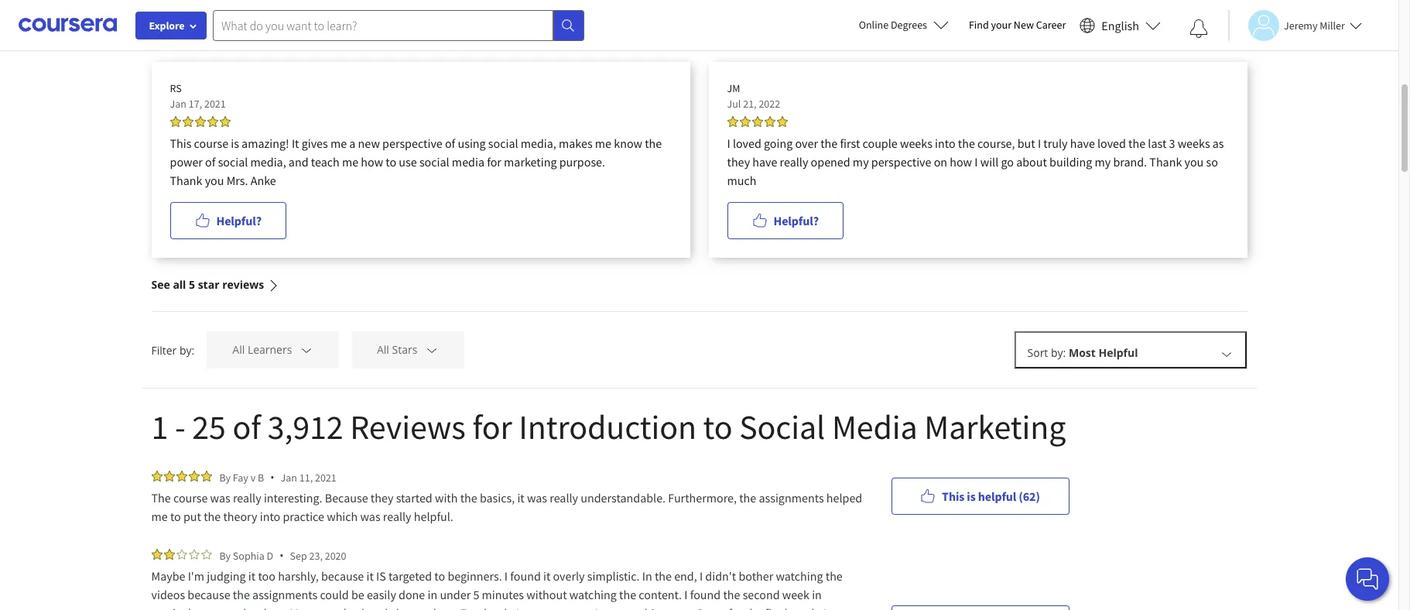 Task type: describe. For each thing, give the bounding box(es) containing it.
1 vertical spatial for
[[473, 406, 512, 448]]

-
[[175, 406, 185, 448]]

and
[[289, 154, 309, 170]]

17,
[[189, 97, 202, 111]]

to inside maybe i'm judging it too harshly, because it is targeted to beginners. i found it overly simplistic. in the end, i didn't bother watching the videos because the assignments could be easily done in under 5 minutes without watching the content. i found the second week in particular very redundant. most people already know about facebook, instagram, etc. it was nothing new. same for the final week.
[[435, 568, 445, 584]]

to left the social
[[703, 406, 733, 448]]

done
[[399, 587, 425, 602]]

online
[[859, 18, 889, 32]]

by for judging
[[219, 549, 231, 562]]

i left will
[[975, 154, 978, 170]]

beginners.
[[448, 568, 502, 584]]

bother
[[739, 568, 774, 584]]

instagram,
[[516, 605, 571, 610]]

most inside maybe i'm judging it too harshly, because it is targeted to beginners. i found it overly simplistic. in the end, i didn't bother watching the videos because the assignments could be easily done in under 5 minutes without watching the content. i found the second week in particular very redundant. most people already know about facebook, instagram, etc. it was nothing new. same for the final week.
[[290, 605, 314, 610]]

by: for sort
[[1051, 345, 1066, 360]]

amazing!
[[242, 135, 289, 151]]

2 in from the left
[[812, 587, 822, 602]]

this is helpful (62) button
[[892, 477, 1070, 514]]

using
[[458, 135, 486, 151]]

1 vertical spatial watching
[[570, 587, 617, 602]]

0 vertical spatial because
[[321, 568, 364, 584]]

about inside i loved going over the first couple weeks into the course, but i truly have loved the last 3 weeks as they have really opened my perspective on how i will go about building my brand. thank you so much
[[1017, 154, 1047, 170]]

but
[[1018, 135, 1036, 151]]

without
[[527, 587, 567, 602]]

1 helpful? button from the left
[[170, 202, 286, 239]]

jul
[[727, 97, 741, 111]]

by for was
[[219, 470, 231, 484]]

0 vertical spatial media,
[[521, 135, 557, 151]]

was right which
[[360, 509, 381, 524]]

your
[[991, 18, 1012, 32]]

marketing
[[504, 154, 557, 170]]

0 vertical spatial reviews
[[211, 2, 319, 44]]

1 - 25 of 3,912 reviews for introduction to social media marketing
[[151, 406, 1066, 448]]

very
[[204, 605, 227, 610]]

brand.
[[1114, 154, 1148, 170]]

i right the but
[[1038, 135, 1041, 151]]

overly
[[553, 568, 585, 584]]

1 star image from the left
[[176, 549, 187, 560]]

2 vertical spatial of
[[233, 406, 261, 448]]

all for all stars
[[377, 343, 389, 357]]

i'm
[[188, 568, 204, 584]]

which
[[327, 509, 358, 524]]

gives
[[302, 135, 328, 151]]

see all 5 star reviews button
[[151, 258, 280, 311]]

for inside this course is amazing! it gives me a new perspective of using social media, makes me know the power of social media, and teach me how to use social media for marketing purpose. thank you mrs. anke
[[487, 154, 502, 170]]

last
[[1148, 135, 1167, 151]]

chevron down image for stars
[[425, 343, 439, 357]]

1 vertical spatial because
[[188, 587, 230, 602]]

use
[[399, 154, 417, 170]]

top reviews
[[151, 2, 319, 44]]

as
[[1213, 135, 1225, 151]]

building
[[1050, 154, 1093, 170]]

basics,
[[480, 490, 515, 506]]

jeremy miller button
[[1229, 10, 1363, 41]]

by fay v b • jan 11, 2021
[[219, 470, 337, 485]]

see all 5 star reviews
[[151, 277, 264, 292]]

jeremy miller
[[1284, 18, 1346, 32]]

particular
[[151, 605, 202, 610]]

1 weeks from the left
[[900, 135, 933, 151]]

thank inside this course is amazing! it gives me a new perspective of using social media, makes me know the power of social media, and teach me how to use social media for marketing purpose. thank you mrs. anke
[[170, 173, 202, 188]]

helpful
[[1099, 345, 1139, 360]]

i up minutes
[[505, 568, 508, 584]]

2022
[[759, 97, 781, 111]]

you inside i loved going over the first couple weeks into the course, but i truly have loved the last 3 weeks as they have really opened my perspective on how i will go about building my brand. thank you so much
[[1185, 154, 1204, 170]]

i right end,
[[700, 568, 703, 584]]

career
[[1037, 18, 1066, 32]]

1 vertical spatial of
[[205, 154, 216, 170]]

2 helpful? button from the left
[[727, 202, 844, 239]]

english button
[[1074, 0, 1168, 50]]

furthermore,
[[668, 490, 737, 506]]

see
[[151, 277, 170, 292]]

find your new career link
[[962, 15, 1074, 35]]

stars
[[392, 343, 418, 357]]

was right basics,
[[527, 490, 547, 506]]

0 horizontal spatial •
[[270, 470, 275, 485]]

assignments inside the course was really interesting. because they started with the basics, it was really understandable. furthermore, the assignments helped me to put the theory into practice which was really helpful.
[[759, 490, 824, 506]]

online degrees
[[859, 18, 927, 32]]

simplistic.
[[587, 568, 640, 584]]

1 horizontal spatial most
[[1069, 345, 1096, 360]]

facebook,
[[460, 605, 514, 610]]

it left too
[[248, 568, 256, 584]]

because
[[325, 490, 368, 506]]

perspective inside i loved going over the first couple weeks into the course, but i truly have loved the last 3 weeks as they have really opened my perspective on how i will go about building my brand. thank you so much
[[872, 154, 932, 170]]

(62)
[[1019, 488, 1040, 504]]

0 vertical spatial found
[[510, 568, 541, 584]]

degrees
[[891, 18, 927, 32]]

1 horizontal spatial social
[[420, 154, 450, 170]]

too
[[258, 568, 276, 584]]

maybe i'm judging it too harshly, because it is targeted to beginners. i found it overly simplistic. in the end, i didn't bother watching the videos because the assignments could be easily done in under 5 minutes without watching the content. i found the second week in particular very redundant. most people already know about facebook, instagram, etc. it was nothing new. same for the final week.
[[151, 568, 845, 610]]

the inside this course is amazing! it gives me a new perspective of using social media, makes me know the power of social media, and teach me how to use social media for marketing purpose. thank you mrs. anke
[[645, 135, 662, 151]]

all stars
[[377, 343, 418, 357]]

in
[[642, 568, 652, 584]]

jm
[[727, 81, 740, 95]]

v
[[251, 470, 256, 484]]

put
[[183, 509, 201, 524]]

fay
[[233, 470, 248, 484]]

sort by: most helpful
[[1028, 345, 1139, 360]]

much
[[727, 173, 757, 188]]

interesting.
[[264, 490, 323, 506]]

helpful
[[978, 488, 1017, 504]]

it left is
[[367, 568, 374, 584]]

me down a
[[342, 154, 359, 170]]

2021 inside rs jan 17, 2021
[[204, 97, 226, 111]]

theory
[[223, 509, 257, 524]]

the course was really interesting. because they started with the basics, it was really understandable. furthermore, the assignments helped me to put the theory into practice which was really helpful.
[[151, 490, 865, 524]]

rs
[[170, 81, 182, 95]]

it inside this course is amazing! it gives me a new perspective of using social media, makes me know the power of social media, and teach me how to use social media for marketing purpose. thank you mrs. anke
[[292, 135, 299, 151]]

you inside this course is amazing! it gives me a new perspective of using social media, makes me know the power of social media, and teach me how to use social media for marketing purpose. thank you mrs. anke
[[205, 173, 224, 188]]

jeremy
[[1284, 18, 1318, 32]]

redundant.
[[229, 605, 287, 610]]

thank inside i loved going over the first couple weeks into the course, but i truly have loved the last 3 weeks as they have really opened my perspective on how i will go about building my brand. thank you so much
[[1150, 154, 1183, 170]]

What do you want to learn? text field
[[213, 10, 554, 41]]

end,
[[674, 568, 697, 584]]

practice
[[283, 509, 324, 524]]

all
[[173, 277, 186, 292]]

is inside "button"
[[967, 488, 976, 504]]

media
[[452, 154, 485, 170]]

really inside i loved going over the first couple weeks into the course, but i truly have loved the last 3 weeks as they have really opened my perspective on how i will go about building my brand. thank you so much
[[780, 154, 809, 170]]

how inside i loved going over the first couple weeks into the course, but i truly have loved the last 3 weeks as they have really opened my perspective on how i will go about building my brand. thank you so much
[[950, 154, 973, 170]]

makes
[[559, 135, 593, 151]]

with
[[435, 490, 458, 506]]

3,912
[[268, 406, 343, 448]]

jan inside by fay v b • jan 11, 2021
[[281, 470, 297, 484]]

new
[[358, 135, 380, 151]]

b
[[258, 470, 264, 484]]

2 horizontal spatial of
[[445, 135, 455, 151]]

reviews inside 'button'
[[222, 277, 264, 292]]

sort
[[1028, 345, 1049, 360]]

be
[[351, 587, 364, 602]]

1 loved from the left
[[733, 135, 762, 151]]



Task type: locate. For each thing, give the bounding box(es) containing it.
found
[[510, 568, 541, 584], [690, 587, 721, 602]]

1 vertical spatial know
[[396, 605, 425, 610]]

anke
[[251, 173, 276, 188]]

for
[[487, 154, 502, 170], [473, 406, 512, 448], [729, 605, 743, 610]]

0 horizontal spatial watching
[[570, 587, 617, 602]]

assignments left helped
[[759, 490, 824, 506]]

1 vertical spatial perspective
[[872, 154, 932, 170]]

filled star image
[[182, 116, 193, 127], [207, 116, 218, 127], [727, 116, 738, 127], [740, 116, 751, 127], [752, 116, 763, 127], [151, 471, 162, 482], [189, 471, 199, 482], [201, 471, 212, 482], [164, 549, 175, 560]]

1 in from the left
[[428, 587, 438, 602]]

this up power
[[170, 135, 192, 151]]

really left understandable.
[[550, 490, 578, 506]]

star image left star image in the bottom left of the page
[[176, 549, 187, 560]]

0 horizontal spatial media,
[[251, 154, 286, 170]]

chat with us image
[[1356, 567, 1380, 592]]

easily
[[367, 587, 396, 602]]

media, down amazing!
[[251, 154, 286, 170]]

0 horizontal spatial perspective
[[383, 135, 443, 151]]

by inside by sophia d • sep 23, 2020
[[219, 549, 231, 562]]

course for social
[[194, 135, 228, 151]]

1 horizontal spatial 2021
[[315, 470, 337, 484]]

show notifications image
[[1190, 19, 1209, 38]]

i up new.
[[685, 587, 688, 602]]

weeks
[[900, 135, 933, 151], [1178, 135, 1211, 151]]

star image
[[176, 549, 187, 560], [201, 549, 212, 560]]

was
[[210, 490, 230, 506], [527, 490, 547, 506], [360, 509, 381, 524], [605, 605, 625, 610]]

top
[[151, 2, 205, 44]]

2 weeks from the left
[[1178, 135, 1211, 151]]

how inside this course is amazing! it gives me a new perspective of using social media, makes me know the power of social media, and teach me how to use social media for marketing purpose. thank you mrs. anke
[[361, 154, 383, 170]]

social right use
[[420, 154, 450, 170]]

for inside maybe i'm judging it too harshly, because it is targeted to beginners. i found it overly simplistic. in the end, i didn't bother watching the videos because the assignments could be easily done in under 5 minutes without watching the content. i found the second week in particular very redundant. most people already know about facebook, instagram, etc. it was nothing new. same for the final week.
[[729, 605, 743, 610]]

it up the and
[[292, 135, 299, 151]]

0 vertical spatial thank
[[1150, 154, 1183, 170]]

really up theory
[[233, 490, 261, 506]]

0 horizontal spatial social
[[218, 154, 248, 170]]

star image right star image in the bottom left of the page
[[201, 549, 212, 560]]

to left put
[[170, 509, 181, 524]]

1 horizontal spatial in
[[812, 587, 822, 602]]

it right etc. on the left
[[595, 605, 602, 610]]

1 vertical spatial jan
[[281, 470, 297, 484]]

1 horizontal spatial because
[[321, 568, 364, 584]]

1 horizontal spatial loved
[[1098, 135, 1126, 151]]

this is helpful (62)
[[942, 488, 1040, 504]]

1 horizontal spatial of
[[233, 406, 261, 448]]

it
[[292, 135, 299, 151], [595, 605, 602, 610]]

2020
[[325, 549, 346, 562]]

etc.
[[573, 605, 592, 610]]

minutes
[[482, 587, 524, 602]]

1 horizontal spatial perspective
[[872, 154, 932, 170]]

for right media
[[487, 154, 502, 170]]

2021 right 17,
[[204, 97, 226, 111]]

1 horizontal spatial watching
[[776, 568, 823, 584]]

•
[[270, 470, 275, 485], [280, 548, 284, 563]]

1 horizontal spatial media,
[[521, 135, 557, 151]]

helpful?
[[216, 213, 262, 228], [774, 213, 819, 228]]

0 vertical spatial know
[[614, 135, 643, 151]]

chevron down image for learners
[[300, 343, 314, 357]]

jan left 11,
[[281, 470, 297, 484]]

into inside i loved going over the first couple weeks into the course, but i truly have loved the last 3 weeks as they have really opened my perspective on how i will go about building my brand. thank you so much
[[935, 135, 956, 151]]

over
[[796, 135, 818, 151]]

in right done
[[428, 587, 438, 602]]

reviews
[[350, 406, 466, 448]]

2 loved from the left
[[1098, 135, 1126, 151]]

2 how from the left
[[950, 154, 973, 170]]

0 horizontal spatial thank
[[170, 173, 202, 188]]

by
[[219, 470, 231, 484], [219, 549, 231, 562]]

course for to
[[173, 490, 208, 506]]

couple
[[863, 135, 898, 151]]

i
[[727, 135, 731, 151], [1038, 135, 1041, 151], [975, 154, 978, 170], [505, 568, 508, 584], [700, 568, 703, 584], [685, 587, 688, 602]]

course up power
[[194, 135, 228, 151]]

0 vertical spatial watching
[[776, 568, 823, 584]]

1 vertical spatial is
[[967, 488, 976, 504]]

1 vertical spatial by
[[219, 549, 231, 562]]

me down the
[[151, 509, 168, 524]]

to up under
[[435, 568, 445, 584]]

0 horizontal spatial 5
[[189, 277, 195, 292]]

filled star image
[[170, 116, 181, 127], [195, 116, 206, 127], [219, 116, 230, 127], [765, 116, 775, 127], [777, 116, 788, 127], [164, 471, 175, 482], [176, 471, 187, 482], [151, 549, 162, 560]]

thank
[[1150, 154, 1183, 170], [170, 173, 202, 188]]

1 my from the left
[[853, 154, 869, 170]]

2 star image from the left
[[201, 549, 212, 560]]

2 my from the left
[[1095, 154, 1111, 170]]

this left the helpful
[[942, 488, 965, 504]]

0 horizontal spatial by:
[[180, 343, 195, 357]]

power
[[170, 154, 203, 170]]

0 horizontal spatial 2021
[[204, 97, 226, 111]]

they
[[727, 154, 750, 170], [371, 490, 394, 506]]

of left using
[[445, 135, 455, 151]]

1 horizontal spatial helpful?
[[774, 213, 819, 228]]

0 vertical spatial 5
[[189, 277, 195, 292]]

1 horizontal spatial 5
[[473, 587, 480, 602]]

1 horizontal spatial it
[[595, 605, 602, 610]]

already
[[355, 605, 394, 610]]

helpful? button down much
[[727, 202, 844, 239]]

a
[[349, 135, 356, 151]]

0 horizontal spatial helpful?
[[216, 213, 262, 228]]

really
[[780, 154, 809, 170], [233, 490, 261, 506], [550, 490, 578, 506], [383, 509, 412, 524]]

helpful? for 2nd the helpful? button from the right
[[216, 213, 262, 228]]

really down over at the right
[[780, 154, 809, 170]]

because up could
[[321, 568, 364, 584]]

have down going
[[753, 154, 778, 170]]

2 helpful? from the left
[[774, 213, 819, 228]]

helped
[[827, 490, 863, 506]]

helpful? down "mrs."
[[216, 213, 262, 228]]

have up building
[[1071, 135, 1095, 151]]

learners
[[248, 343, 292, 357]]

1 chevron down image from the left
[[300, 343, 314, 357]]

in
[[428, 587, 438, 602], [812, 587, 822, 602]]

final
[[765, 605, 788, 610]]

5 inside 'button'
[[189, 277, 195, 292]]

2 horizontal spatial social
[[488, 135, 518, 151]]

content.
[[639, 587, 682, 602]]

1 vertical spatial assignments
[[252, 587, 318, 602]]

coursera image
[[19, 13, 117, 37]]

chevron down image inside all stars "button"
[[425, 343, 439, 357]]

1 horizontal spatial have
[[1071, 135, 1095, 151]]

0 horizontal spatial this
[[170, 135, 192, 151]]

0 vertical spatial jan
[[170, 97, 187, 111]]

thank down power
[[170, 173, 202, 188]]

1 vertical spatial 5
[[473, 587, 480, 602]]

• right b
[[270, 470, 275, 485]]

1 horizontal spatial •
[[280, 548, 284, 563]]

0 horizontal spatial weeks
[[900, 135, 933, 151]]

will
[[981, 154, 999, 170]]

assignments
[[759, 490, 824, 506], [252, 587, 318, 602]]

about inside maybe i'm judging it too harshly, because it is targeted to beginners. i found it overly simplistic. in the end, i didn't bother watching the videos because the assignments could be easily done in under 5 minutes without watching the content. i found the second week in particular very redundant. most people already know about facebook, instagram, etc. it was nothing new. same for the final week.
[[427, 605, 458, 610]]

you left the so
[[1185, 154, 1204, 170]]

understandable.
[[581, 490, 666, 506]]

0 horizontal spatial of
[[205, 154, 216, 170]]

thank down 3
[[1150, 154, 1183, 170]]

1 horizontal spatial weeks
[[1178, 135, 1211, 151]]

0 horizontal spatial jan
[[170, 97, 187, 111]]

my left brand.
[[1095, 154, 1111, 170]]

0 vertical spatial perspective
[[383, 135, 443, 151]]

all left stars
[[377, 343, 389, 357]]

2 vertical spatial for
[[729, 605, 743, 610]]

0 horizontal spatial have
[[753, 154, 778, 170]]

me inside the course was really interesting. because they started with the basics, it was really understandable. furthermore, the assignments helped me to put the theory into practice which was really helpful.
[[151, 509, 168, 524]]

first
[[840, 135, 860, 151]]

loved
[[733, 135, 762, 151], [1098, 135, 1126, 151]]

all inside button
[[233, 343, 245, 357]]

1 vertical spatial into
[[260, 509, 281, 524]]

all for all learners
[[233, 343, 245, 357]]

most left helpful
[[1069, 345, 1096, 360]]

2021 right 11,
[[315, 470, 337, 484]]

perspective down couple in the top of the page
[[872, 154, 932, 170]]

2 all from the left
[[377, 343, 389, 357]]

this
[[170, 135, 192, 151], [942, 488, 965, 504]]

me right the makes
[[595, 135, 612, 151]]

0 vertical spatial have
[[1071, 135, 1095, 151]]

for up basics,
[[473, 406, 512, 448]]

1 horizontal spatial you
[[1185, 154, 1204, 170]]

1 horizontal spatial jan
[[281, 470, 297, 484]]

this for this is helpful (62)
[[942, 488, 965, 504]]

course inside this course is amazing! it gives me a new perspective of using social media, makes me know the power of social media, and teach me how to use social media for marketing purpose. thank you mrs. anke
[[194, 135, 228, 151]]

1 horizontal spatial star image
[[201, 549, 212, 560]]

0 horizontal spatial it
[[292, 135, 299, 151]]

0 horizontal spatial star image
[[176, 549, 187, 560]]

1 horizontal spatial helpful? button
[[727, 202, 844, 239]]

this inside "button"
[[942, 488, 965, 504]]

0 vertical spatial for
[[487, 154, 502, 170]]

0 horizontal spatial know
[[396, 605, 425, 610]]

1 vertical spatial they
[[371, 490, 394, 506]]

same
[[697, 605, 726, 610]]

0 horizontal spatial you
[[205, 173, 224, 188]]

chevron down image
[[1220, 347, 1234, 361]]

into down interesting. at the bottom
[[260, 509, 281, 524]]

0 horizontal spatial into
[[260, 509, 281, 524]]

they inside the course was really interesting. because they started with the basics, it was really understandable. furthermore, the assignments helped me to put the theory into practice which was really helpful.
[[371, 490, 394, 506]]

watching up week
[[776, 568, 823, 584]]

1 how from the left
[[361, 154, 383, 170]]

1 vertical spatial this
[[942, 488, 965, 504]]

0 horizontal spatial assignments
[[252, 587, 318, 602]]

perspective inside this course is amazing! it gives me a new perspective of using social media, makes me know the power of social media, and teach me how to use social media for marketing purpose. thank you mrs. anke
[[383, 135, 443, 151]]

helpful? for second the helpful? button
[[774, 213, 819, 228]]

how down new
[[361, 154, 383, 170]]

you left "mrs."
[[205, 173, 224, 188]]

1 vertical spatial 2021
[[315, 470, 337, 484]]

know right the makes
[[614, 135, 643, 151]]

because
[[321, 568, 364, 584], [188, 587, 230, 602]]

they up much
[[727, 154, 750, 170]]

chevron down image right stars
[[425, 343, 439, 357]]

is left amazing!
[[231, 135, 239, 151]]

1 all from the left
[[233, 343, 245, 357]]

my down the 'first'
[[853, 154, 869, 170]]

course up put
[[173, 490, 208, 506]]

it inside maybe i'm judging it too harshly, because it is targeted to beginners. i found it overly simplistic. in the end, i didn't bother watching the videos because the assignments could be easily done in under 5 minutes without watching the content. i found the second week in particular very redundant. most people already know about facebook, instagram, etc. it was nothing new. same for the final week.
[[595, 605, 602, 610]]

they left the started
[[371, 490, 394, 506]]

perspective up use
[[383, 135, 443, 151]]

about down the but
[[1017, 154, 1047, 170]]

d
[[267, 549, 273, 562]]

by: for filter
[[180, 343, 195, 357]]

0 vertical spatial of
[[445, 135, 455, 151]]

nothing
[[627, 605, 668, 610]]

explore button
[[135, 12, 207, 39]]

is left the helpful
[[967, 488, 976, 504]]

they inside i loved going over the first couple weeks into the course, but i truly have loved the last 3 weeks as they have really opened my perspective on how i will go about building my brand. thank you so much
[[727, 154, 750, 170]]

loved up brand.
[[1098, 135, 1126, 151]]

most
[[1069, 345, 1096, 360], [290, 605, 314, 610]]

11,
[[299, 470, 313, 484]]

1 helpful? from the left
[[216, 213, 262, 228]]

chevron down image
[[300, 343, 314, 357], [425, 343, 439, 357]]

0 vertical spatial is
[[231, 135, 239, 151]]

it inside the course was really interesting. because they started with the basics, it was really understandable. furthermore, the assignments helped me to put the theory into practice which was really helpful.
[[517, 490, 525, 506]]

miller
[[1320, 18, 1346, 32]]

truly
[[1044, 135, 1068, 151]]

know down done
[[396, 605, 425, 610]]

to inside the course was really interesting. because they started with the basics, it was really understandable. furthermore, the assignments helped me to put the theory into practice which was really helpful.
[[170, 509, 181, 524]]

helpful? button down "mrs."
[[170, 202, 286, 239]]

• right d
[[280, 548, 284, 563]]

social right using
[[488, 135, 518, 151]]

2 chevron down image from the left
[[425, 343, 439, 357]]

weeks right 3
[[1178, 135, 1211, 151]]

weeks right couple in the top of the page
[[900, 135, 933, 151]]

by left "fay"
[[219, 470, 231, 484]]

about down under
[[427, 605, 458, 610]]

1 horizontal spatial is
[[967, 488, 976, 504]]

was inside maybe i'm judging it too harshly, because it is targeted to beginners. i found it overly simplistic. in the end, i didn't bother watching the videos because the assignments could be easily done in under 5 minutes without watching the content. i found the second week in particular very redundant. most people already know about facebook, instagram, etc. it was nothing new. same for the final week.
[[605, 605, 625, 610]]

1 horizontal spatial about
[[1017, 154, 1047, 170]]

1 horizontal spatial they
[[727, 154, 750, 170]]

going
[[764, 135, 793, 151]]

helpful? down 'opened'
[[774, 213, 819, 228]]

0 vertical spatial into
[[935, 135, 956, 151]]

could
[[320, 587, 349, 602]]

in right week
[[812, 587, 822, 602]]

2 by from the top
[[219, 549, 231, 562]]

into inside the course was really interesting. because they started with the basics, it was really understandable. furthermore, the assignments helped me to put the theory into practice which was really helpful.
[[260, 509, 281, 524]]

me left a
[[331, 135, 347, 151]]

2021
[[204, 97, 226, 111], [315, 470, 337, 484]]

for right same
[[729, 605, 743, 610]]

social up "mrs."
[[218, 154, 248, 170]]

1 vertical spatial it
[[595, 605, 602, 610]]

1 vertical spatial you
[[205, 173, 224, 188]]

0 horizontal spatial in
[[428, 587, 438, 602]]

by: right sort
[[1051, 345, 1066, 360]]

i loved going over the first couple weeks into the course, but i truly have loved the last 3 weeks as they have really opened my perspective on how i will go about building my brand. thank you so much
[[727, 135, 1225, 188]]

0 vertical spatial 2021
[[204, 97, 226, 111]]

5 up facebook,
[[473, 587, 480, 602]]

0 horizontal spatial about
[[427, 605, 458, 610]]

1
[[151, 406, 168, 448]]

0 horizontal spatial loved
[[733, 135, 762, 151]]

was up theory
[[210, 490, 230, 506]]

purpose.
[[560, 154, 605, 170]]

mrs.
[[227, 173, 248, 188]]

3
[[1169, 135, 1176, 151]]

social
[[740, 406, 826, 448]]

know inside maybe i'm judging it too harshly, because it is targeted to beginners. i found it overly simplistic. in the end, i didn't bother watching the videos because the assignments could be easily done in under 5 minutes without watching the content. i found the second week in particular very redundant. most people already know about facebook, instagram, etc. it was nothing new. same for the final week.
[[396, 605, 425, 610]]

because up very
[[188, 587, 230, 602]]

0 vertical spatial by
[[219, 470, 231, 484]]

into up on
[[935, 135, 956, 151]]

25
[[192, 406, 226, 448]]

0 horizontal spatial helpful? button
[[170, 202, 286, 239]]

of
[[445, 135, 455, 151], [205, 154, 216, 170], [233, 406, 261, 448]]

1 horizontal spatial assignments
[[759, 490, 824, 506]]

watching up etc. on the left
[[570, 587, 617, 602]]

assignments inside maybe i'm judging it too harshly, because it is targeted to beginners. i found it overly simplistic. in the end, i didn't bother watching the videos because the assignments could be easily done in under 5 minutes without watching the content. i found the second week in particular very redundant. most people already know about facebook, instagram, etc. it was nothing new. same for the final week.
[[252, 587, 318, 602]]

found up same
[[690, 587, 721, 602]]

all learners
[[233, 343, 292, 357]]

found up without
[[510, 568, 541, 584]]

media, up marketing
[[521, 135, 557, 151]]

0 vertical spatial about
[[1017, 154, 1047, 170]]

loved left going
[[733, 135, 762, 151]]

0 vertical spatial this
[[170, 135, 192, 151]]

0 vertical spatial most
[[1069, 345, 1096, 360]]

rs jan 17, 2021
[[170, 81, 226, 111]]

5 inside maybe i'm judging it too harshly, because it is targeted to beginners. i found it overly simplistic. in the end, i didn't bother watching the videos because the assignments could be easily done in under 5 minutes without watching the content. i found the second week in particular very redundant. most people already know about facebook, instagram, etc. it was nothing new. same for the final week.
[[473, 587, 480, 602]]

this inside this course is amazing! it gives me a new perspective of using social media, makes me know the power of social media, and teach me how to use social media for marketing purpose. thank you mrs. anke
[[170, 135, 192, 151]]

media
[[832, 406, 918, 448]]

1 horizontal spatial all
[[377, 343, 389, 357]]

1 horizontal spatial chevron down image
[[425, 343, 439, 357]]

None search field
[[213, 10, 585, 41]]

1 horizontal spatial my
[[1095, 154, 1111, 170]]

by up the "judging"
[[219, 549, 231, 562]]

21,
[[743, 97, 757, 111]]

of right power
[[205, 154, 216, 170]]

introduction
[[519, 406, 697, 448]]

the
[[151, 490, 171, 506]]

how right on
[[950, 154, 973, 170]]

jan inside rs jan 17, 2021
[[170, 97, 187, 111]]

new.
[[670, 605, 695, 610]]

1 horizontal spatial know
[[614, 135, 643, 151]]

by inside by fay v b • jan 11, 2021
[[219, 470, 231, 484]]

1 vertical spatial most
[[290, 605, 314, 610]]

i up much
[[727, 135, 731, 151]]

0 horizontal spatial because
[[188, 587, 230, 602]]

0 horizontal spatial they
[[371, 490, 394, 506]]

1 vertical spatial have
[[753, 154, 778, 170]]

find
[[969, 18, 989, 32]]

0 vertical spatial they
[[727, 154, 750, 170]]

online degrees button
[[847, 8, 962, 42]]

so
[[1207, 154, 1219, 170]]

1 horizontal spatial by:
[[1051, 345, 1066, 360]]

assignments down the harshly,
[[252, 587, 318, 602]]

is inside this course is amazing! it gives me a new perspective of using social media, makes me know the power of social media, and teach me how to use social media for marketing purpose. thank you mrs. anke
[[231, 135, 239, 151]]

it right basics,
[[517, 490, 525, 506]]

know inside this course is amazing! it gives me a new perspective of using social media, makes me know the power of social media, and teach me how to use social media for marketing purpose. thank you mrs. anke
[[614, 135, 643, 151]]

people
[[317, 605, 353, 610]]

star image
[[189, 549, 199, 560]]

chevron down image right learners
[[300, 343, 314, 357]]

0 horizontal spatial all
[[233, 343, 245, 357]]

5 right all
[[189, 277, 195, 292]]

1 by from the top
[[219, 470, 231, 484]]

to inside this course is amazing! it gives me a new perspective of using social media, makes me know the power of social media, and teach me how to use social media for marketing purpose. thank you mrs. anke
[[386, 154, 397, 170]]

1 vertical spatial reviews
[[222, 277, 264, 292]]

1 vertical spatial found
[[690, 587, 721, 602]]

of right 25
[[233, 406, 261, 448]]

under
[[440, 587, 471, 602]]

all inside "button"
[[377, 343, 389, 357]]

star
[[198, 277, 220, 292]]

started
[[396, 490, 433, 506]]

really down the started
[[383, 509, 412, 524]]

chevron down image inside the all learners button
[[300, 343, 314, 357]]

it up without
[[543, 568, 551, 584]]

by: right filter
[[180, 343, 195, 357]]

my
[[853, 154, 869, 170], [1095, 154, 1111, 170]]

to left use
[[386, 154, 397, 170]]

all left learners
[[233, 343, 245, 357]]

5
[[189, 277, 195, 292], [473, 587, 480, 602]]

explore
[[149, 19, 185, 33]]

this for this course is amazing! it gives me a new perspective of using social media, makes me know the power of social media, and teach me how to use social media for marketing purpose. thank you mrs. anke
[[170, 135, 192, 151]]

1 horizontal spatial thank
[[1150, 154, 1183, 170]]

course inside the course was really interesting. because they started with the basics, it was really understandable. furthermore, the assignments helped me to put the theory into practice which was really helpful.
[[173, 490, 208, 506]]

1 vertical spatial •
[[280, 548, 284, 563]]

1 horizontal spatial found
[[690, 587, 721, 602]]

helpful.
[[414, 509, 454, 524]]

0 horizontal spatial how
[[361, 154, 383, 170]]

new
[[1014, 18, 1034, 32]]

2021 inside by fay v b • jan 11, 2021
[[315, 470, 337, 484]]



Task type: vqa. For each thing, say whether or not it's contained in the screenshot.
University of Colorado Boulder logo
no



